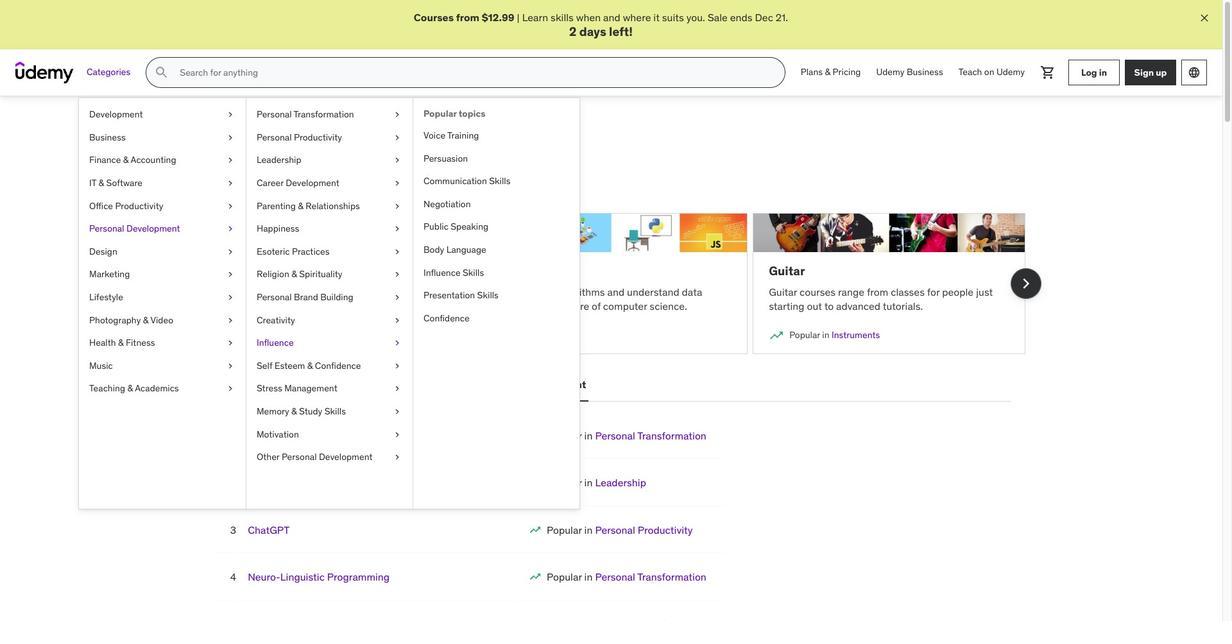 Task type: describe. For each thing, give the bounding box(es) containing it.
when
[[576, 11, 601, 24]]

business inside 'business' link
[[89, 131, 126, 143]]

productivity for office productivity
[[115, 200, 163, 212]]

teach
[[342, 286, 368, 298]]

other personal development
[[257, 451, 373, 463]]

xsmall image for influence
[[392, 337, 403, 350]]

choose a language image
[[1188, 66, 1201, 79]]

sign up link
[[1125, 60, 1177, 86]]

& right esteem
[[307, 360, 313, 372]]

public
[[424, 221, 449, 233]]

xsmall image for it & software
[[225, 177, 236, 190]]

1 horizontal spatial popular in image
[[529, 571, 542, 584]]

your
[[402, 163, 421, 176]]

to left teach
[[331, 286, 340, 298]]

in left instruments link
[[823, 329, 830, 341]]

personal development button
[[473, 370, 589, 401]]

design for design button
[[366, 378, 400, 391]]

at
[[540, 300, 549, 313]]

guitar for guitar courses range from classes for people just starting out to advanced tutorials.
[[769, 286, 797, 298]]

career development
[[257, 177, 339, 189]]

1 vertical spatial skills
[[462, 163, 485, 176]]

learn inside courses from $12.99 | learn skills when and where it suits you. sale ends dec 21. 2 days left!
[[522, 11, 548, 24]]

happiness
[[257, 223, 299, 234]]

trending
[[294, 127, 361, 146]]

neuro-linguistic programming link
[[248, 571, 390, 584]]

productivity for personal productivity
[[294, 131, 342, 143]]

xsmall image for photography & video
[[225, 314, 236, 327]]

plans & pricing link
[[793, 57, 869, 88]]

life
[[248, 429, 265, 442]]

creativity link
[[247, 309, 413, 332]]

0 vertical spatial leadership
[[257, 154, 301, 166]]

teaching & academics link
[[79, 378, 246, 401]]

plans & pricing
[[801, 66, 861, 78]]

memory & study skills
[[257, 406, 346, 417]]

next image
[[1016, 273, 1036, 294]]

& for relationships
[[298, 200, 304, 212]]

1 horizontal spatial personal productivity link
[[595, 524, 693, 537]]

instruments link
[[832, 329, 880, 341]]

improve
[[362, 163, 399, 176]]

& for spirituality
[[292, 269, 297, 280]]

4
[[230, 571, 236, 584]]

to inside guitar courses range from classes for people just starting out to advanced tutorials.
[[825, 300, 834, 313]]

udemy business link
[[869, 57, 951, 88]]

music
[[89, 360, 113, 372]]

xsmall image for creativity
[[392, 314, 403, 327]]

xsmall image for esoteric practices
[[392, 246, 403, 258]]

communication skills
[[424, 175, 511, 187]]

xsmall image for design
[[225, 246, 236, 258]]

linguistic
[[280, 571, 325, 584]]

0 horizontal spatial topics
[[364, 127, 411, 146]]

and inside learn to build algorithms and understand data structures at the core of computer science.
[[608, 286, 625, 298]]

Search for anything text field
[[177, 62, 770, 84]]

training inside influence element
[[447, 130, 479, 141]]

finance & accounting link
[[79, 149, 246, 172]]

0 vertical spatial personal productivity link
[[247, 126, 413, 149]]

presentation skills link
[[413, 284, 580, 307]]

from inside guitar courses range from classes for people just starting out to advanced tutorials.
[[867, 286, 889, 298]]

personal inside button
[[476, 378, 519, 391]]

& for video
[[143, 314, 149, 326]]

marketing
[[89, 269, 130, 280]]

0 vertical spatial personal transformation link
[[247, 103, 413, 126]]

categories button
[[79, 57, 138, 88]]

skills down stress management link
[[325, 406, 346, 417]]

2 horizontal spatial productivity
[[638, 524, 693, 537]]

left!
[[609, 24, 633, 39]]

personal development for personal development link
[[89, 223, 180, 234]]

3
[[230, 524, 236, 537]]

skills for influence skills
[[463, 267, 484, 278]]

neuro-
[[248, 571, 280, 584]]

office
[[89, 200, 113, 212]]

instruments
[[832, 329, 880, 341]]

persuasion link
[[413, 147, 580, 170]]

development link
[[79, 103, 246, 126]]

5 cell from the top
[[547, 618, 707, 621]]

courses
[[800, 286, 836, 298]]

popular inside influence element
[[424, 108, 457, 120]]

3 cell from the top
[[547, 524, 693, 537]]

business inside udemy business link
[[907, 66, 944, 78]]

skills for presentation skills
[[477, 290, 499, 301]]

influence element
[[413, 98, 580, 509]]

structures
[[491, 300, 538, 313]]

& for study
[[292, 406, 297, 417]]

21.
[[776, 11, 788, 24]]

data
[[276, 329, 295, 341]]

in down popular in leadership
[[585, 524, 593, 537]]

stress management
[[257, 383, 337, 394]]

1 vertical spatial leadership
[[595, 477, 646, 489]]

presentation skills
[[424, 290, 499, 301]]

0 horizontal spatial leadership link
[[247, 149, 413, 172]]

popular for data & analytics 'link'
[[233, 329, 264, 341]]

confidence inside influence element
[[424, 312, 470, 324]]

learn for learn something completely new or improve your existing skills
[[197, 163, 223, 176]]

days
[[580, 24, 607, 39]]

data.
[[262, 300, 285, 313]]

statistical
[[233, 286, 277, 298]]

presentation
[[424, 290, 475, 301]]

0 vertical spatial transformation
[[294, 109, 354, 120]]

xsmall image for self esteem & confidence
[[392, 360, 403, 373]]

voice training
[[424, 130, 479, 141]]

religion
[[257, 269, 289, 280]]

analytics
[[304, 329, 341, 341]]

chatgpt link
[[248, 524, 290, 537]]

xsmall image for health & fitness
[[225, 337, 236, 350]]

computer
[[603, 300, 647, 313]]

skills inside courses from $12.99 | learn skills when and where it suits you. sale ends dec 21. 2 days left!
[[551, 11, 574, 24]]

coach
[[268, 429, 297, 442]]

algorithms
[[556, 286, 605, 298]]

data & analytics link
[[276, 329, 341, 341]]

popular in personal transformation for personal transformation link corresponding to 2nd 'cell' from the bottom of the page
[[547, 571, 707, 584]]

personal transformation
[[257, 109, 354, 120]]

dec
[[755, 11, 773, 24]]

log in link
[[1069, 60, 1120, 86]]

happiness link
[[247, 218, 413, 241]]

popular in personal transformation for personal transformation link for fifth 'cell' from the bottom of the page
[[547, 429, 707, 442]]

topics inside influence element
[[459, 108, 486, 120]]

& for academics
[[127, 383, 133, 394]]

finance & accounting
[[89, 154, 176, 166]]

parenting
[[257, 200, 296, 212]]

teaching
[[89, 383, 125, 394]]

0 horizontal spatial training
[[299, 429, 335, 442]]

to right the how
[[444, 286, 453, 298]]

xsmall image for office productivity
[[225, 200, 236, 213]]

guitar courses range from classes for people just starting out to advanced tutorials.
[[769, 286, 993, 313]]

popular in image
[[529, 524, 542, 537]]

the
[[552, 300, 567, 313]]

xsmall image for teaching & academics
[[225, 383, 236, 395]]

bestselling button
[[212, 370, 272, 401]]

xsmall image for happiness
[[392, 223, 403, 235]]

popular in image for machine learning
[[213, 328, 228, 343]]

fitness
[[126, 337, 155, 349]]

xsmall image for music
[[225, 360, 236, 373]]

popular in personal productivity
[[547, 524, 693, 537]]

building
[[320, 291, 354, 303]]

for
[[928, 286, 940, 298]]

influence for influence
[[257, 337, 294, 349]]

voice training link
[[413, 125, 580, 147]]

& for accounting
[[123, 154, 129, 166]]

esteem
[[275, 360, 305, 372]]

popular in data & analytics
[[233, 329, 341, 341]]

teaching & academics
[[89, 383, 179, 394]]

to inside learn to build algorithms and understand data structures at the core of computer science.
[[519, 286, 529, 298]]

religion & spirituality link
[[247, 263, 413, 286]]

stress
[[257, 383, 282, 394]]



Task type: vqa. For each thing, say whether or not it's contained in the screenshot.
right Certificate
no



Task type: locate. For each thing, give the bounding box(es) containing it.
teach on udemy
[[959, 66, 1025, 78]]

1 vertical spatial learn
[[197, 163, 223, 176]]

xsmall image for development
[[225, 109, 236, 121]]

communication skills link
[[413, 170, 580, 193]]

2 vertical spatial transformation
[[638, 571, 707, 584]]

popular in leadership
[[547, 477, 646, 489]]

life coach training link
[[248, 429, 335, 442]]

popular in personal transformation down popular in personal productivity
[[547, 571, 707, 584]]

xsmall image for religion & spirituality
[[392, 269, 403, 281]]

persuasion
[[424, 153, 468, 164]]

neuro-linguistic programming
[[248, 571, 390, 584]]

and inside courses from $12.99 | learn skills when and where it suits you. sale ends dec 21. 2 days left!
[[604, 11, 621, 24]]

use statistical probability to teach computers how to learn from data.
[[213, 286, 453, 313]]

build
[[531, 286, 554, 298]]

life coach training
[[248, 429, 335, 442]]

xsmall image inside personal productivity link
[[392, 131, 403, 144]]

2 udemy from the left
[[997, 66, 1025, 78]]

$12.99
[[482, 11, 515, 24]]

influence down 'creativity'
[[257, 337, 294, 349]]

1 vertical spatial confidence
[[315, 360, 361, 372]]

and up left!
[[604, 11, 621, 24]]

& right plans
[[825, 66, 831, 78]]

bestselling
[[215, 378, 270, 391]]

xsmall image for other personal development
[[392, 451, 403, 464]]

popular and trending topics
[[197, 127, 411, 146]]

courses
[[414, 11, 454, 24]]

learn left something
[[197, 163, 223, 176]]

leadership up popular in personal productivity
[[595, 477, 646, 489]]

personal transformation link for fifth 'cell' from the bottom of the page
[[595, 429, 707, 442]]

1 vertical spatial leadership link
[[595, 477, 646, 489]]

xsmall image for leadership
[[392, 154, 403, 167]]

skills down persuasion link
[[489, 175, 511, 187]]

popular in personal transformation
[[547, 429, 707, 442], [547, 571, 707, 584]]

training down popular topics
[[447, 130, 479, 141]]

from up advanced
[[867, 286, 889, 298]]

influence up the how
[[424, 267, 461, 278]]

0 horizontal spatial confidence
[[315, 360, 361, 372]]

1 vertical spatial business
[[89, 131, 126, 143]]

popular in image down the learn
[[213, 328, 228, 343]]

advanced
[[837, 300, 881, 313]]

& right health on the left bottom
[[118, 337, 124, 349]]

xsmall image inside photography & video link
[[225, 314, 236, 327]]

on
[[985, 66, 995, 78]]

learn to build algorithms and understand data structures at the core of computer science. link
[[475, 213, 748, 354]]

relationships
[[306, 200, 360, 212]]

0 horizontal spatial design
[[89, 246, 117, 257]]

learn for learn to build algorithms and understand data structures at the core of computer science.
[[491, 286, 517, 298]]

popular for personal productivity link to the right
[[547, 524, 582, 537]]

speaking
[[451, 221, 489, 233]]

from left $12.99
[[456, 11, 480, 24]]

xsmall image inside parenting & relationships link
[[392, 200, 403, 213]]

1 horizontal spatial skills
[[551, 11, 574, 24]]

popular in image for guitar
[[769, 328, 785, 343]]

design inside "link"
[[89, 246, 117, 257]]

leadership link up popular in personal productivity
[[595, 477, 646, 489]]

development button
[[283, 370, 353, 401]]

2 vertical spatial productivity
[[638, 524, 693, 537]]

xsmall image for career development
[[392, 177, 403, 190]]

motivation
[[257, 429, 299, 440]]

xsmall image inside finance & accounting link
[[225, 154, 236, 167]]

career
[[257, 177, 284, 189]]

video
[[151, 314, 173, 326]]

guitar for guitar
[[769, 263, 805, 279]]

xsmall image inside the esoteric practices link
[[392, 246, 403, 258]]

1 horizontal spatial leadership
[[595, 477, 646, 489]]

0 vertical spatial personal development
[[89, 223, 180, 234]]

0 horizontal spatial leadership
[[257, 154, 301, 166]]

categories
[[87, 66, 131, 78]]

in up popular in leadership
[[585, 429, 593, 442]]

xsmall image for marketing
[[225, 269, 236, 281]]

xsmall image inside stress management link
[[392, 383, 403, 395]]

& for fitness
[[118, 337, 124, 349]]

lifestyle
[[89, 291, 123, 303]]

or
[[351, 163, 360, 176]]

&
[[825, 66, 831, 78], [123, 154, 129, 166], [99, 177, 104, 189], [298, 200, 304, 212], [292, 269, 297, 280], [143, 314, 149, 326], [297, 329, 302, 341], [118, 337, 124, 349], [307, 360, 313, 372], [127, 383, 133, 394], [292, 406, 297, 417]]

something
[[225, 163, 274, 176]]

& right "data"
[[297, 329, 302, 341]]

0 horizontal spatial udemy
[[877, 66, 905, 78]]

parenting & relationships link
[[247, 195, 413, 218]]

1 horizontal spatial topics
[[459, 108, 486, 120]]

body language link
[[413, 239, 580, 262]]

xsmall image
[[392, 109, 403, 121], [225, 154, 236, 167], [392, 177, 403, 190], [392, 200, 403, 213], [392, 223, 403, 235], [392, 246, 403, 258], [225, 269, 236, 281], [392, 269, 403, 281], [225, 291, 236, 304], [225, 314, 236, 327], [392, 314, 403, 327], [225, 337, 236, 350], [392, 337, 403, 350], [392, 429, 403, 441], [392, 451, 403, 464]]

1 horizontal spatial leadership link
[[595, 477, 646, 489]]

xsmall image for memory & study skills
[[392, 406, 403, 418]]

0 vertical spatial confidence
[[424, 312, 470, 324]]

2 horizontal spatial learn
[[522, 11, 548, 24]]

esoteric practices
[[257, 246, 330, 257]]

xsmall image for personal transformation
[[392, 109, 403, 121]]

xsmall image for stress management
[[392, 383, 403, 395]]

1 vertical spatial design
[[366, 378, 400, 391]]

ends
[[730, 11, 753, 24]]

xsmall image inside office productivity link
[[225, 200, 236, 213]]

it
[[89, 177, 96, 189]]

personal development inside personal development link
[[89, 223, 180, 234]]

learn inside learn to build algorithms and understand data structures at the core of computer science.
[[491, 286, 517, 298]]

classes
[[891, 286, 925, 298]]

confidence
[[424, 312, 470, 324], [315, 360, 361, 372]]

learn something completely new or improve your existing skills
[[197, 163, 485, 176]]

0 vertical spatial from
[[456, 11, 480, 24]]

influence skills link
[[413, 262, 580, 284]]

negotiation
[[424, 198, 471, 210]]

guitar
[[769, 263, 805, 279], [769, 286, 797, 298]]

1 vertical spatial training
[[299, 429, 335, 442]]

leadership link down trending
[[247, 149, 413, 172]]

business link
[[79, 126, 246, 149]]

business left "teach"
[[907, 66, 944, 78]]

xsmall image inside 'business' link
[[225, 131, 236, 144]]

parenting & relationships
[[257, 200, 360, 212]]

0 vertical spatial popular in personal transformation
[[547, 429, 707, 442]]

influence for influence skills
[[424, 267, 461, 278]]

1 vertical spatial transformation
[[638, 429, 707, 442]]

skills
[[489, 175, 511, 187], [463, 267, 484, 278], [477, 290, 499, 301], [325, 406, 346, 417]]

completely
[[277, 163, 327, 176]]

design up marketing
[[89, 246, 117, 257]]

popular in image down popular in icon
[[529, 571, 542, 584]]

teach
[[959, 66, 983, 78]]

accounting
[[131, 154, 176, 166]]

2 popular in personal transformation from the top
[[547, 571, 707, 584]]

0 horizontal spatial from
[[238, 300, 260, 313]]

0 vertical spatial and
[[604, 11, 621, 24]]

and down personal transformation
[[262, 127, 291, 146]]

0 horizontal spatial learn
[[197, 163, 223, 176]]

1 popular in personal transformation from the top
[[547, 429, 707, 442]]

xsmall image for personal brand building
[[392, 291, 403, 304]]

popular for the bottommost leadership link
[[547, 477, 582, 489]]

popular for personal transformation link for fifth 'cell' from the bottom of the page
[[547, 429, 582, 442]]

1 vertical spatial popular in personal transformation
[[547, 571, 707, 584]]

personal development inside personal development button
[[476, 378, 586, 391]]

2 guitar from the top
[[769, 286, 797, 298]]

transformation
[[294, 109, 354, 120], [638, 429, 707, 442], [638, 571, 707, 584]]

0 horizontal spatial influence
[[257, 337, 294, 349]]

from inside use statistical probability to teach computers how to learn from data.
[[238, 300, 260, 313]]

& left study
[[292, 406, 297, 417]]

2 cell from the top
[[547, 477, 646, 489]]

design inside button
[[366, 378, 400, 391]]

xsmall image inside motivation link
[[392, 429, 403, 441]]

xsmall image for personal development
[[225, 223, 236, 235]]

skills down language
[[463, 267, 484, 278]]

close image
[[1199, 12, 1211, 24]]

leadership up career
[[257, 154, 301, 166]]

and up computer
[[608, 286, 625, 298]]

0 vertical spatial guitar
[[769, 263, 805, 279]]

1 horizontal spatial business
[[907, 66, 944, 78]]

in left "data"
[[266, 329, 273, 341]]

spirituality
[[299, 269, 343, 280]]

xsmall image for finance & accounting
[[225, 154, 236, 167]]

self esteem & confidence link
[[247, 355, 413, 378]]

1 vertical spatial personal development
[[476, 378, 586, 391]]

xsmall image inside career development link
[[392, 177, 403, 190]]

1 horizontal spatial influence
[[424, 267, 461, 278]]

& up probability
[[292, 269, 297, 280]]

xsmall image for personal productivity
[[392, 131, 403, 144]]

health & fitness
[[89, 337, 155, 349]]

xsmall image for motivation
[[392, 429, 403, 441]]

popular for personal transformation link corresponding to 2nd 'cell' from the bottom of the page
[[547, 571, 582, 584]]

motivation link
[[247, 423, 413, 446]]

skills
[[551, 11, 574, 24], [462, 163, 485, 176]]

0 vertical spatial learn
[[522, 11, 548, 24]]

& for pricing
[[825, 66, 831, 78]]

popular for instruments link
[[790, 329, 820, 341]]

& right teaching
[[127, 383, 133, 394]]

2
[[569, 24, 577, 39]]

2 vertical spatial from
[[238, 300, 260, 313]]

1 vertical spatial personal transformation link
[[595, 429, 707, 442]]

|
[[517, 11, 520, 24]]

udemy business
[[877, 66, 944, 78]]

submit search image
[[154, 65, 170, 80]]

0 vertical spatial topics
[[459, 108, 486, 120]]

personal transformation link for 2nd 'cell' from the bottom of the page
[[595, 571, 707, 584]]

xsmall image inside health & fitness link
[[225, 337, 236, 350]]

design down the self esteem & confidence link
[[366, 378, 400, 391]]

0 horizontal spatial productivity
[[115, 200, 163, 212]]

in up popular in personal productivity
[[585, 477, 593, 489]]

xsmall image inside happiness link
[[392, 223, 403, 235]]

music link
[[79, 355, 246, 378]]

0 vertical spatial leadership link
[[247, 149, 413, 172]]

1 horizontal spatial design
[[366, 378, 400, 391]]

academics
[[135, 383, 179, 394]]

1 horizontal spatial learn
[[491, 286, 517, 298]]

xsmall image inside it & software link
[[225, 177, 236, 190]]

from inside courses from $12.99 | learn skills when and where it suits you. sale ends dec 21. 2 days left!
[[456, 11, 480, 24]]

personal development for personal development button
[[476, 378, 586, 391]]

chatgpt
[[248, 524, 290, 537]]

photography
[[89, 314, 141, 326]]

xsmall image
[[225, 109, 236, 121], [225, 131, 236, 144], [392, 131, 403, 144], [392, 154, 403, 167], [225, 177, 236, 190], [225, 200, 236, 213], [225, 223, 236, 235], [225, 246, 236, 258], [392, 291, 403, 304], [225, 360, 236, 373], [392, 360, 403, 373], [225, 383, 236, 395], [392, 383, 403, 395], [392, 406, 403, 418]]

0 horizontal spatial personal productivity link
[[247, 126, 413, 149]]

business up the finance
[[89, 131, 126, 143]]

1 vertical spatial and
[[262, 127, 291, 146]]

health & fitness link
[[79, 332, 246, 355]]

0 vertical spatial business
[[907, 66, 944, 78]]

1 vertical spatial from
[[867, 286, 889, 298]]

& right 'it' on the top of the page
[[99, 177, 104, 189]]

1 horizontal spatial udemy
[[997, 66, 1025, 78]]

& left video
[[143, 314, 149, 326]]

computers
[[371, 286, 420, 298]]

1 horizontal spatial personal development
[[476, 378, 586, 391]]

learn right |
[[522, 11, 548, 24]]

& down career development on the left of page
[[298, 200, 304, 212]]

0 vertical spatial influence
[[424, 267, 461, 278]]

learn up structures
[[491, 286, 517, 298]]

self esteem & confidence
[[257, 360, 361, 372]]

1 vertical spatial personal productivity link
[[595, 524, 693, 537]]

1 vertical spatial productivity
[[115, 200, 163, 212]]

xsmall image inside influence link
[[392, 337, 403, 350]]

2 horizontal spatial popular in image
[[769, 328, 785, 343]]

communication
[[424, 175, 487, 187]]

confidence down influence link on the bottom of page
[[315, 360, 361, 372]]

popular topics
[[424, 108, 486, 120]]

sale
[[708, 11, 728, 24]]

& right the finance
[[123, 154, 129, 166]]

xsmall image for lifestyle
[[225, 291, 236, 304]]

xsmall image inside the self esteem & confidence link
[[392, 360, 403, 373]]

xsmall image for parenting & relationships
[[392, 200, 403, 213]]

training up other personal development
[[299, 429, 335, 442]]

design for "design" "link"
[[89, 246, 117, 257]]

topics up 'voice training'
[[459, 108, 486, 120]]

in down popular in personal productivity
[[585, 571, 593, 584]]

0 horizontal spatial popular in image
[[213, 328, 228, 343]]

2 vertical spatial personal transformation link
[[595, 571, 707, 584]]

1 vertical spatial topics
[[364, 127, 411, 146]]

popular in personal transformation up popular in leadership
[[547, 429, 707, 442]]

xsmall image inside creativity link
[[392, 314, 403, 327]]

suits
[[662, 11, 684, 24]]

in right the log
[[1099, 67, 1107, 78]]

popular in image
[[213, 328, 228, 343], [769, 328, 785, 343], [529, 571, 542, 584]]

skills down influence skills link
[[477, 290, 499, 301]]

popular in image down starting
[[769, 328, 785, 343]]

shopping cart with 0 items image
[[1041, 65, 1056, 80]]

0 horizontal spatial skills
[[462, 163, 485, 176]]

xsmall image inside personal brand building link
[[392, 291, 403, 304]]

to up structures
[[519, 286, 529, 298]]

xsmall image inside "design" "link"
[[225, 246, 236, 258]]

xsmall image inside marketing link
[[225, 269, 236, 281]]

0 vertical spatial productivity
[[294, 131, 342, 143]]

of
[[592, 300, 601, 313]]

xsmall image for business
[[225, 131, 236, 144]]

design button
[[364, 370, 403, 401]]

0 horizontal spatial business
[[89, 131, 126, 143]]

language
[[447, 244, 486, 255]]

public speaking
[[424, 221, 489, 233]]

influence skills
[[424, 267, 484, 278]]

xsmall image inside music link
[[225, 360, 236, 373]]

udemy image
[[15, 62, 74, 84]]

& inside carousel element
[[297, 329, 302, 341]]

carousel element
[[197, 198, 1042, 370]]

1 guitar from the top
[[769, 263, 805, 279]]

1 cell from the top
[[547, 429, 707, 442]]

office productivity
[[89, 200, 163, 212]]

skills for communication skills
[[489, 175, 511, 187]]

xsmall image inside teaching & academics link
[[225, 383, 236, 395]]

xsmall image inside personal development link
[[225, 223, 236, 235]]

it
[[654, 11, 660, 24]]

2 vertical spatial learn
[[491, 286, 517, 298]]

1 horizontal spatial from
[[456, 11, 480, 24]]

xsmall image inside lifestyle link
[[225, 291, 236, 304]]

4 cell from the top
[[547, 571, 707, 584]]

leadership
[[257, 154, 301, 166], [595, 477, 646, 489]]

topics up the improve
[[364, 127, 411, 146]]

1 horizontal spatial confidence
[[424, 312, 470, 324]]

xsmall image inside other personal development link
[[392, 451, 403, 464]]

udemy right the pricing at right top
[[877, 66, 905, 78]]

0 vertical spatial training
[[447, 130, 479, 141]]

xsmall image inside religion & spirituality link
[[392, 269, 403, 281]]

log in
[[1082, 67, 1107, 78]]

machine
[[213, 263, 262, 279]]

1 horizontal spatial productivity
[[294, 131, 342, 143]]

learn
[[522, 11, 548, 24], [197, 163, 223, 176], [491, 286, 517, 298]]

udemy right 'on'
[[997, 66, 1025, 78]]

xsmall image inside development link
[[225, 109, 236, 121]]

science.
[[650, 300, 687, 313]]

study
[[299, 406, 322, 417]]

xsmall image inside personal transformation link
[[392, 109, 403, 121]]

0 vertical spatial design
[[89, 246, 117, 257]]

to right out
[[825, 300, 834, 313]]

guitar inside guitar courses range from classes for people just starting out to advanced tutorials.
[[769, 286, 797, 298]]

2 vertical spatial and
[[608, 286, 625, 298]]

personal brand building link
[[247, 286, 413, 309]]

esoteric practices link
[[247, 241, 413, 263]]

1 vertical spatial influence
[[257, 337, 294, 349]]

2 horizontal spatial from
[[867, 286, 889, 298]]

cell
[[547, 429, 707, 442], [547, 477, 646, 489], [547, 524, 693, 537], [547, 571, 707, 584], [547, 618, 707, 621]]

xsmall image inside memory & study skills link
[[392, 406, 403, 418]]

0 vertical spatial skills
[[551, 11, 574, 24]]

1 vertical spatial guitar
[[769, 286, 797, 298]]

from down statistical
[[238, 300, 260, 313]]

& for software
[[99, 177, 104, 189]]

1 horizontal spatial training
[[447, 130, 479, 141]]

religion & spirituality
[[257, 269, 343, 280]]

probability
[[280, 286, 329, 298]]

0 horizontal spatial personal development
[[89, 223, 180, 234]]

confidence down presentation
[[424, 312, 470, 324]]

1 udemy from the left
[[877, 66, 905, 78]]



